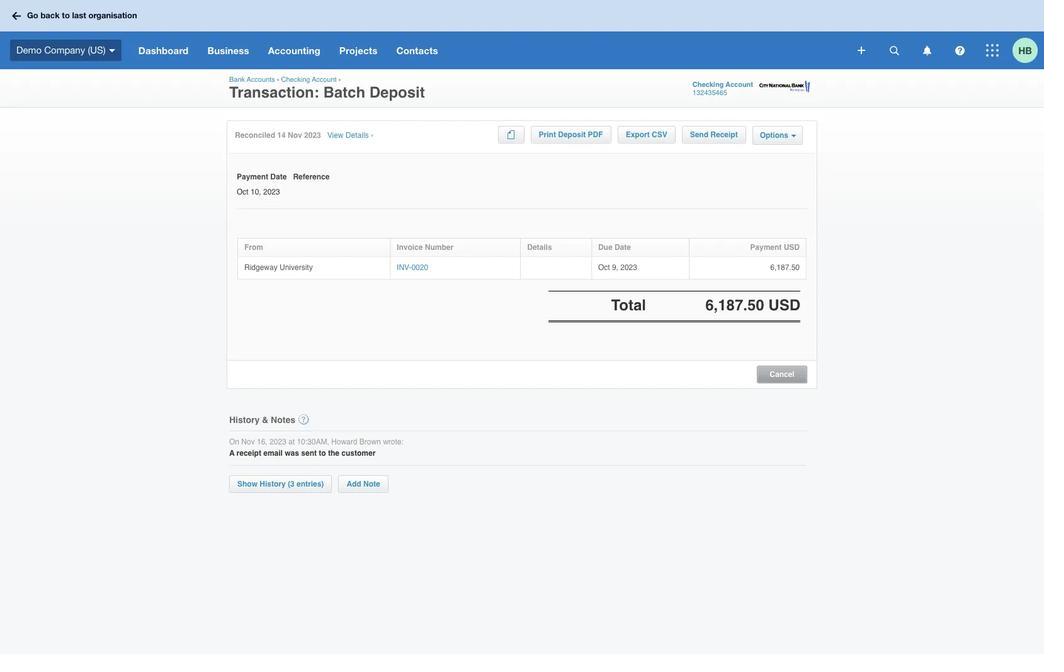 Task type: locate. For each thing, give the bounding box(es) containing it.
date
[[270, 173, 287, 181], [615, 243, 631, 252]]

deposit left pdf at the right of the page
[[558, 130, 586, 139]]

6,187.50
[[771, 263, 800, 272]]

send
[[690, 130, 709, 139]]

date right due
[[615, 243, 631, 252]]

0 vertical spatial oct
[[237, 187, 249, 196]]

to left the at the bottom left of the page
[[319, 449, 326, 458]]

payment
[[237, 173, 268, 181], [750, 243, 782, 252]]

account up receipt
[[726, 81, 753, 89]]

to
[[62, 10, 70, 20], [319, 449, 326, 458]]

0 vertical spatial to
[[62, 10, 70, 20]]

payment for payment date oct 10, 2023
[[237, 173, 268, 181]]

1 horizontal spatial nov
[[288, 131, 302, 140]]

go back to last organisation
[[27, 10, 137, 20]]

account inside bank accounts › checking account › transaction:                batch deposit
[[312, 76, 337, 84]]

notes
[[271, 415, 295, 425]]

csv
[[652, 130, 667, 139]]

date for due date
[[615, 243, 631, 252]]

oct 9, 2023
[[598, 263, 637, 272]]

on nov 16, 2023 at 10:30am, howard brown wrote: a receipt email was sent to the customer
[[229, 438, 404, 458]]

2023 left "view"
[[304, 131, 321, 140]]

add note link
[[338, 476, 388, 493]]

navigation
[[129, 31, 849, 69]]

›
[[277, 76, 279, 84], [339, 76, 341, 84], [371, 131, 373, 140]]

1 horizontal spatial to
[[319, 449, 326, 458]]

brown
[[360, 438, 381, 446]]

accounts
[[247, 76, 275, 84]]

svg image
[[923, 46, 931, 55], [955, 46, 965, 55], [858, 47, 865, 54], [109, 49, 115, 52]]

history left &
[[229, 415, 260, 425]]

wrote:
[[383, 438, 404, 446]]

checking down accounting dropdown button
[[281, 76, 310, 84]]

0 horizontal spatial account
[[312, 76, 337, 84]]

history & notes
[[229, 415, 295, 425]]

1 horizontal spatial payment
[[750, 243, 782, 252]]

add
[[347, 480, 361, 489]]

2023 right 9,
[[621, 263, 637, 272]]

oct left 9,
[[598, 263, 610, 272]]

2023
[[304, 131, 321, 140], [263, 187, 280, 196], [621, 263, 637, 272], [270, 438, 286, 446]]

1 horizontal spatial ›
[[339, 76, 341, 84]]

bank accounts link
[[229, 76, 275, 84]]

nov right 14
[[288, 131, 302, 140]]

to inside on nov 16, 2023 at 10:30am, howard brown wrote: a receipt email was sent to the customer
[[319, 449, 326, 458]]

show history (3 entries)
[[237, 480, 324, 489]]

organisation
[[88, 10, 137, 20]]

1 vertical spatial date
[[615, 243, 631, 252]]

cancel link
[[758, 368, 807, 379]]

total
[[611, 297, 646, 315]]

0 horizontal spatial payment
[[237, 173, 268, 181]]

› right "view"
[[371, 131, 373, 140]]

1 vertical spatial nov
[[241, 438, 255, 446]]

print deposit pdf
[[539, 130, 603, 139]]

0 horizontal spatial to
[[62, 10, 70, 20]]

(us)
[[88, 45, 106, 55]]

date left reference
[[270, 173, 287, 181]]

dashboard
[[138, 45, 189, 56]]

1 vertical spatial to
[[319, 449, 326, 458]]

nov inside on nov 16, 2023 at 10:30am, howard brown wrote: a receipt email was sent to the customer
[[241, 438, 255, 446]]

payment for payment usd
[[750, 243, 782, 252]]

history left (3
[[260, 480, 286, 489]]

details
[[346, 131, 369, 140], [527, 243, 552, 252]]

2023 inside on nov 16, 2023 at 10:30am, howard brown wrote: a receipt email was sent to the customer
[[270, 438, 286, 446]]

at
[[289, 438, 295, 446]]

1 horizontal spatial checking
[[693, 81, 724, 89]]

svg image inside demo company (us) popup button
[[109, 49, 115, 52]]

2023 up email
[[270, 438, 286, 446]]

deposit down contacts dropdown button
[[370, 84, 425, 101]]

reference
[[293, 173, 330, 181]]

0 horizontal spatial oct
[[237, 187, 249, 196]]

reconciled
[[235, 131, 275, 140]]

banner
[[0, 0, 1044, 69]]

0 vertical spatial deposit
[[370, 84, 425, 101]]

send receipt link
[[682, 126, 746, 144]]

demo company (us) button
[[0, 31, 129, 69]]

send receipt
[[690, 130, 738, 139]]

0 horizontal spatial details
[[346, 131, 369, 140]]

sent
[[301, 449, 317, 458]]

transaction:
[[229, 84, 319, 101]]

1 vertical spatial payment
[[750, 243, 782, 252]]

1 vertical spatial deposit
[[558, 130, 586, 139]]

navigation containing dashboard
[[129, 31, 849, 69]]

account down accounting
[[312, 76, 337, 84]]

checking account 132435465
[[693, 81, 753, 97]]

account
[[312, 76, 337, 84], [726, 81, 753, 89]]

projects button
[[330, 31, 387, 69]]

payment up 10,
[[237, 173, 268, 181]]

receipt
[[237, 449, 261, 458]]

business
[[208, 45, 249, 56]]

0 horizontal spatial deposit
[[370, 84, 425, 101]]

customer
[[342, 449, 376, 458]]

deposit
[[370, 84, 425, 101], [558, 130, 586, 139]]

projects
[[339, 45, 378, 56]]

payment inside payment date oct 10, 2023
[[237, 173, 268, 181]]

to left last
[[62, 10, 70, 20]]

payment date oct 10, 2023
[[237, 173, 287, 196]]

entries)
[[297, 480, 324, 489]]

1 horizontal spatial date
[[615, 243, 631, 252]]

hb
[[1019, 44, 1032, 56]]

checking up send receipt link
[[693, 81, 724, 89]]

oct left 10,
[[237, 187, 249, 196]]

accounting button
[[259, 31, 330, 69]]

oct
[[237, 187, 249, 196], [598, 263, 610, 272]]

history
[[229, 415, 260, 425], [260, 480, 286, 489]]

checking account link
[[281, 76, 337, 84]]

0 vertical spatial payment
[[237, 173, 268, 181]]

› right accounts
[[277, 76, 279, 84]]

from
[[244, 243, 263, 252]]

svg image
[[12, 12, 21, 20], [986, 44, 999, 57], [890, 46, 899, 55]]

export
[[626, 130, 650, 139]]

0 horizontal spatial svg image
[[12, 12, 21, 20]]

0 vertical spatial date
[[270, 173, 287, 181]]

nov
[[288, 131, 302, 140], [241, 438, 255, 446]]

payment left usd
[[750, 243, 782, 252]]

1 horizontal spatial account
[[726, 81, 753, 89]]

accounting
[[268, 45, 320, 56]]

2 horizontal spatial svg image
[[986, 44, 999, 57]]

0 horizontal spatial ›
[[277, 76, 279, 84]]

› right the checking account link
[[339, 76, 341, 84]]

0 horizontal spatial date
[[270, 173, 287, 181]]

10:30am,
[[297, 438, 329, 446]]

date inside payment date oct 10, 2023
[[270, 173, 287, 181]]

1 horizontal spatial details
[[527, 243, 552, 252]]

account inside checking account 132435465
[[726, 81, 753, 89]]

reconciled 14 nov 2023 view details ›
[[235, 131, 373, 140]]

1 vertical spatial oct
[[598, 263, 610, 272]]

2023 right 10,
[[263, 187, 280, 196]]

deposit inside bank accounts › checking account › transaction:                batch deposit
[[370, 84, 425, 101]]

nov up receipt
[[241, 438, 255, 446]]

0 vertical spatial details
[[346, 131, 369, 140]]

0 horizontal spatial checking
[[281, 76, 310, 84]]

0 horizontal spatial nov
[[241, 438, 255, 446]]

demo company (us)
[[16, 45, 106, 55]]

the
[[328, 449, 339, 458]]

0 vertical spatial nov
[[288, 131, 302, 140]]

university
[[280, 263, 313, 272]]

print
[[539, 130, 556, 139]]



Task type: vqa. For each thing, say whether or not it's contained in the screenshot.
6,187.50 USD
yes



Task type: describe. For each thing, give the bounding box(es) containing it.
checking inside checking account 132435465
[[693, 81, 724, 89]]

go back to last organisation link
[[8, 5, 145, 27]]

demo
[[16, 45, 42, 55]]

usd
[[784, 243, 800, 252]]

contacts button
[[387, 31, 448, 69]]

receipt
[[711, 130, 738, 139]]

add note
[[347, 480, 380, 489]]

(3
[[288, 480, 295, 489]]

6,187.50 usd
[[706, 297, 801, 315]]

1 vertical spatial history
[[260, 480, 286, 489]]

checking inside bank accounts › checking account › transaction:                batch deposit
[[281, 76, 310, 84]]

due date
[[598, 243, 631, 252]]

cancel
[[770, 370, 795, 379]]

1 horizontal spatial deposit
[[558, 130, 586, 139]]

options
[[760, 131, 789, 140]]

pdf
[[588, 130, 603, 139]]

1 horizontal spatial svg image
[[890, 46, 899, 55]]

business button
[[198, 31, 259, 69]]

back
[[41, 10, 60, 20]]

inv-
[[397, 263, 412, 272]]

a
[[229, 449, 235, 458]]

to inside banner
[[62, 10, 70, 20]]

16,
[[257, 438, 268, 446]]

print deposit pdf link
[[531, 126, 611, 144]]

navigation inside banner
[[129, 31, 849, 69]]

last
[[72, 10, 86, 20]]

banner containing hb
[[0, 0, 1044, 69]]

invoice number
[[397, 243, 454, 252]]

show history (3 entries) link
[[229, 476, 332, 493]]

batch
[[323, 84, 365, 101]]

svg image inside go back to last organisation link
[[12, 12, 21, 20]]

company
[[44, 45, 85, 55]]

go
[[27, 10, 38, 20]]

howard
[[331, 438, 357, 446]]

14
[[277, 131, 286, 140]]

ridgeway
[[244, 263, 278, 272]]

export csv
[[626, 130, 667, 139]]

email
[[263, 449, 283, 458]]

view details › link
[[327, 131, 373, 141]]

due
[[598, 243, 613, 252]]

view
[[327, 131, 344, 140]]

ridgeway university
[[244, 263, 313, 272]]

bank
[[229, 76, 245, 84]]

9,
[[612, 263, 619, 272]]

132435465
[[693, 89, 727, 97]]

0 vertical spatial history
[[229, 415, 260, 425]]

dashboard link
[[129, 31, 198, 69]]

1 vertical spatial details
[[527, 243, 552, 252]]

was
[[285, 449, 299, 458]]

&
[[262, 415, 268, 425]]

number
[[425, 243, 454, 252]]

show
[[237, 480, 258, 489]]

1 horizontal spatial oct
[[598, 263, 610, 272]]

2023 inside payment date oct 10, 2023
[[263, 187, 280, 196]]

date for payment date oct 10, 2023
[[270, 173, 287, 181]]

export csv link
[[618, 126, 676, 144]]

oct inside payment date oct 10, 2023
[[237, 187, 249, 196]]

hb button
[[1013, 31, 1044, 69]]

2 horizontal spatial ›
[[371, 131, 373, 140]]

on
[[229, 438, 239, 446]]

inv-0020
[[397, 263, 428, 272]]

0020
[[412, 263, 428, 272]]

payment usd
[[750, 243, 800, 252]]

bank accounts › checking account › transaction:                batch deposit
[[229, 76, 425, 101]]

note
[[363, 480, 380, 489]]

invoice
[[397, 243, 423, 252]]

10,
[[251, 187, 261, 196]]

inv-0020 link
[[397, 263, 428, 272]]



